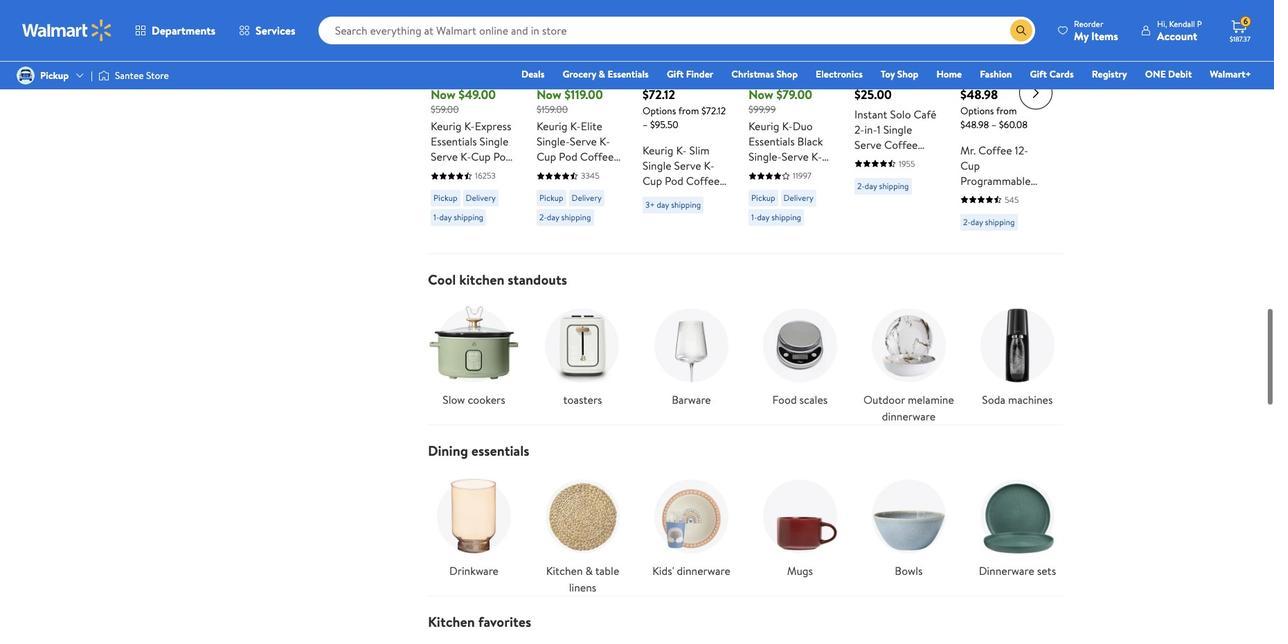 Task type: vqa. For each thing, say whether or not it's contained in the screenshot.
"Paris"
no



Task type: describe. For each thing, give the bounding box(es) containing it.
express
[[475, 118, 512, 134]]

delivery for now $119.00
[[572, 192, 602, 204]]

cool kitchen standouts
[[428, 270, 568, 289]]

keurig k- slim single serve k-cup pod coffee maker, multistream technology, scarlet red image
[[643, 0, 730, 49]]

p
[[1198, 18, 1203, 29]]

|
[[91, 69, 93, 82]]

essentials
[[472, 441, 530, 460]]

mr.
[[961, 142, 976, 158]]

$48.98 options from $48.98 – $60.08
[[961, 86, 1028, 131]]

1 options from the left
[[466, 66, 493, 78]]

one
[[1146, 67, 1167, 81]]

mr. coffee 12- cup programmable coffeemaker, rapid brew, brushed metallic
[[961, 142, 1041, 234]]

shipping down 545
[[986, 216, 1015, 228]]

keurig k-elite single-serve k-cup pod coffee maker, brushed slate image
[[537, 0, 624, 49]]

1- for now $79.00
[[752, 211, 758, 223]]

black down duo
[[784, 179, 809, 195]]

keurig for $119.00
[[537, 118, 568, 134]]

store
[[146, 69, 169, 82]]

technology,
[[643, 219, 700, 234]]

options for $119.00
[[573, 66, 599, 78]]

barware
[[672, 392, 711, 407]]

brushed inside mr. coffee 12- cup programmable coffeemaker, rapid brew, brushed metallic
[[961, 219, 1000, 234]]

options for instant solo café 2-in-1 single serve coffee maker for k-cup pods and ground coffee, black
[[866, 38, 905, 54]]

coffee inside now $49.00 $59.00 keurig k-express essentials single serve k-cup pod coffee maker, black
[[431, 164, 465, 179]]

$49.00
[[459, 86, 496, 103]]

shop for toy shop
[[898, 67, 919, 81]]

black inside $25.00 instant solo café 2-in-1 single serve coffee maker for k-cup pods and ground coffee, black
[[894, 183, 920, 198]]

linens
[[569, 580, 597, 595]]

kitchen for kitchen favorites
[[428, 613, 475, 631]]

kitchen
[[460, 270, 505, 289]]

grocery
[[563, 67, 597, 81]]

keurig for $49.00
[[431, 118, 462, 134]]

home link
[[931, 67, 969, 82]]

delivery for now $49.00
[[466, 192, 496, 204]]

+2 options for now
[[773, 66, 811, 78]]

5 options from the left
[[997, 66, 1023, 78]]

finder
[[686, 67, 714, 81]]

kids' dinnerware link
[[646, 470, 738, 579]]

toasters link
[[537, 299, 629, 408]]

& for essentials
[[599, 67, 606, 81]]

maker, inside now $49.00 $59.00 keurig k-express essentials single serve k-cup pod coffee maker, black
[[467, 164, 499, 179]]

kids' dinnerware
[[653, 563, 731, 579]]

$60.08
[[1000, 117, 1028, 131]]

dinnerware
[[979, 563, 1035, 579]]

& for table
[[586, 563, 593, 579]]

12-
[[1015, 142, 1029, 158]]

coffeemaker,
[[961, 188, 1026, 203]]

serve inside now $79.00 $99.99 keurig k-duo essentials black single-serve k- cup pod coffee maker, black
[[782, 149, 809, 164]]

dinnerware sets link
[[972, 470, 1064, 579]]

+2 for now
[[773, 66, 783, 78]]

$95.50
[[651, 117, 679, 131]]

outdoor melamine dinnerware
[[864, 392, 955, 424]]

gift for gift finder
[[667, 67, 684, 81]]

pickup for now $79.00
[[752, 192, 776, 204]]

next slide for product carousel list image
[[1020, 76, 1053, 109]]

slow
[[443, 392, 465, 407]]

dinnerware sets
[[979, 563, 1057, 579]]

hi, kendall p account
[[1158, 18, 1203, 43]]

toasters
[[564, 392, 603, 407]]

ground
[[901, 167, 937, 183]]

keurig k-duo essentials black single-serve k-cup pod coffee maker, black image
[[749, 0, 836, 49]]

drinkware
[[450, 563, 499, 579]]

options for keurig k-express essentials single serve k-cup pod coffee maker, black
[[442, 38, 481, 54]]

+3
[[561, 66, 571, 78]]

options for keurig k-elite single-serve k- cup pod coffee maker, brushed slate
[[548, 38, 587, 54]]

essentials for now $79.00
[[749, 134, 795, 149]]

product group containing now $79.00
[[749, 0, 836, 248]]

list for cool kitchen standouts
[[420, 288, 1073, 425]]

coffee inside $25.00 instant solo café 2-in-1 single serve coffee maker for k-cup pods and ground coffee, black
[[885, 137, 918, 152]]

1
[[878, 122, 881, 137]]

one debit
[[1146, 67, 1193, 81]]

1- for now $49.00
[[434, 211, 440, 223]]

cup inside $25.00 instant solo café 2-in-1 single serve coffee maker for k-cup pods and ground coffee, black
[[915, 152, 934, 167]]

cup inside mr. coffee 12- cup programmable coffeemaker, rapid brew, brushed metallic
[[961, 158, 981, 173]]

toy shop link
[[875, 67, 925, 82]]

cup inside now $79.00 $99.99 keurig k-duo essentials black single-serve k- cup pod coffee maker, black
[[749, 164, 769, 179]]

deals link
[[516, 67, 551, 82]]

single- inside now $79.00 $99.99 keurig k-duo essentials black single-serve k- cup pod coffee maker, black
[[749, 149, 782, 164]]

metallic
[[1003, 219, 1041, 234]]

1-day shipping for $49.00
[[434, 211, 484, 223]]

soda machines
[[983, 392, 1054, 407]]

kitchen for kitchen & table linens
[[546, 563, 583, 579]]

serve inside "now $119.00 $159.00 keurig k-elite single-serve k- cup pod coffee maker, brushed slate"
[[570, 134, 597, 149]]

2- down 'slate'
[[540, 211, 547, 223]]

programmable
[[961, 173, 1031, 188]]

search icon image
[[1017, 25, 1028, 36]]

now for now $119.00
[[537, 86, 562, 103]]

account
[[1158, 28, 1198, 43]]

kitchen & table linens link
[[537, 470, 629, 596]]

pod inside now $49.00 $59.00 keurig k-express essentials single serve k-cup pod coffee maker, black
[[494, 149, 512, 164]]

solo
[[891, 106, 912, 122]]

santee
[[115, 69, 144, 82]]

in-
[[865, 122, 878, 137]]

walmart image
[[22, 19, 112, 42]]

dining
[[428, 441, 468, 460]]

3 +2 from the left
[[985, 66, 995, 78]]

3+
[[646, 199, 655, 210]]

cards
[[1050, 67, 1074, 81]]

coffee inside "now $119.00 $159.00 keurig k-elite single-serve k- cup pod coffee maker, brushed slate"
[[581, 149, 614, 164]]

cup inside the keurig k- slim single serve k- cup pod coffee maker, multistream technology, scarlet red
[[643, 173, 663, 188]]

1 vertical spatial $72.12
[[702, 104, 726, 117]]

3+ day shipping
[[646, 199, 701, 210]]

coffee inside now $79.00 $99.99 keurig k-duo essentials black single-serve k- cup pod coffee maker, black
[[793, 164, 826, 179]]

services button
[[227, 14, 307, 47]]

essentials for now $49.00
[[431, 134, 477, 149]]

delivery for now $79.00
[[784, 192, 814, 204]]

+2 for $72.12
[[667, 66, 677, 78]]

slow cookers
[[443, 392, 506, 407]]

kendall
[[1170, 18, 1196, 29]]

cup inside "now $119.00 $159.00 keurig k-elite single-serve k- cup pod coffee maker, brushed slate"
[[537, 149, 557, 164]]

$187.37
[[1231, 34, 1251, 44]]

outdoor
[[864, 392, 906, 407]]

16253
[[475, 170, 496, 182]]

now $119.00 $159.00 keurig k-elite single-serve k- cup pod coffee maker, brushed slate
[[537, 86, 614, 195]]

keurig k- slim single serve k- cup pod coffee maker, multistream technology, scarlet red
[[643, 142, 720, 249]]

instant solo café 2-in-1 single serve coffee maker for k-cup pods and ground coffee, black image
[[855, 0, 942, 49]]

standouts
[[508, 270, 568, 289]]

pod inside the keurig k- slim single serve k- cup pod coffee maker, multistream technology, scarlet red
[[665, 173, 684, 188]]

pickup for now $49.00
[[434, 192, 458, 204]]

toy
[[881, 67, 895, 81]]

mugs link
[[755, 470, 847, 579]]

options for options from $48.98 – $60.08
[[972, 38, 1011, 54]]

6 $187.37
[[1231, 15, 1251, 44]]

options link for $79.00
[[749, 32, 810, 60]]

options inside the $48.98 options from $48.98 – $60.08
[[961, 104, 995, 117]]

slow cookers link
[[428, 299, 520, 408]]

single inside the keurig k- slim single serve k- cup pod coffee maker, multistream technology, scarlet red
[[643, 158, 672, 173]]

rapid
[[961, 203, 988, 219]]

options for keurig k-duo essentials black single-serve k- cup pod coffee maker, black
[[760, 38, 799, 54]]

6
[[1244, 15, 1249, 27]]

maker, inside "now $119.00 $159.00 keurig k-elite single-serve k- cup pod coffee maker, brushed slate"
[[537, 164, 569, 179]]

black inside now $49.00 $59.00 keurig k-express essentials single serve k-cup pod coffee maker, black
[[431, 179, 457, 195]]

2 $48.98 from the top
[[961, 117, 990, 131]]

departments button
[[123, 14, 227, 47]]

bowls
[[895, 563, 923, 579]]

+7
[[455, 66, 465, 78]]

single for instant
[[884, 122, 913, 137]]

cup inside now $49.00 $59.00 keurig k-express essentials single serve k-cup pod coffee maker, black
[[471, 149, 491, 164]]

options link for options
[[643, 32, 704, 60]]

reorder my items
[[1075, 18, 1119, 43]]

black up the 11997 on the top of the page
[[798, 134, 824, 149]]

$119.00
[[565, 86, 603, 103]]

drinkware link
[[428, 470, 520, 579]]

$79.00
[[777, 86, 813, 103]]

options link for $49.00
[[431, 32, 492, 60]]

serve inside the keurig k- slim single serve k- cup pod coffee maker, multistream technology, scarlet red
[[675, 158, 702, 173]]



Task type: locate. For each thing, give the bounding box(es) containing it.
single up 3+ on the right
[[643, 158, 672, 173]]

favorites
[[479, 613, 532, 631]]

shipping down 1955
[[880, 180, 909, 192]]

0 horizontal spatial brushed
[[572, 164, 611, 179]]

brushed down coffeemaker,
[[961, 219, 1000, 234]]

6 product group from the left
[[961, 0, 1048, 248]]

&
[[599, 67, 606, 81], [586, 563, 593, 579]]

maker, up technology,
[[643, 188, 675, 203]]

maker, inside now $79.00 $99.99 keurig k-duo essentials black single-serve k- cup pod coffee maker, black
[[749, 179, 781, 195]]

options
[[442, 38, 481, 54], [548, 38, 587, 54], [654, 38, 693, 54], [760, 38, 799, 54], [866, 38, 905, 54], [972, 38, 1011, 54], [643, 104, 677, 117], [961, 104, 995, 117]]

single for $49.00
[[480, 134, 509, 149]]

 image for pickup
[[17, 67, 35, 85]]

serve up 3+ day shipping
[[675, 158, 702, 173]]

$48.98 up mr.
[[961, 117, 990, 131]]

keurig inside now $79.00 $99.99 keurig k-duo essentials black single-serve k- cup pod coffee maker, black
[[749, 118, 780, 134]]

coffee left 12-
[[979, 142, 1013, 158]]

list containing slow cookers
[[420, 288, 1073, 425]]

1 horizontal spatial shop
[[898, 67, 919, 81]]

4 product group from the left
[[749, 0, 836, 248]]

$72.12
[[643, 86, 676, 103], [702, 104, 726, 117]]

now down +7
[[431, 86, 456, 103]]

maker,
[[467, 164, 499, 179], [537, 164, 569, 179], [749, 179, 781, 195], [643, 188, 675, 203]]

2 horizontal spatial delivery
[[784, 192, 814, 204]]

gift finder link
[[661, 67, 720, 82]]

options up the $48.98 options from $48.98 – $60.08 on the right top of page
[[997, 66, 1023, 78]]

serve up the 11997 on the top of the page
[[782, 149, 809, 164]]

0 horizontal spatial gift
[[667, 67, 684, 81]]

gift cards link
[[1025, 67, 1081, 82]]

options right +3
[[573, 66, 599, 78]]

product group containing $25.00
[[855, 0, 942, 248]]

1 vertical spatial &
[[586, 563, 593, 579]]

2 shop from the left
[[898, 67, 919, 81]]

single- inside "now $119.00 $159.00 keurig k-elite single-serve k- cup pod coffee maker, brushed slate"
[[537, 134, 570, 149]]

from
[[679, 104, 700, 117], [997, 104, 1018, 117]]

k-
[[465, 118, 475, 134], [571, 118, 581, 134], [783, 118, 793, 134], [600, 134, 611, 149], [677, 142, 687, 158], [461, 149, 471, 164], [812, 149, 823, 164], [904, 152, 915, 167], [704, 158, 715, 173]]

1 vertical spatial dinnerware
[[677, 563, 731, 579]]

options up fashion link
[[972, 38, 1011, 54]]

$48.98
[[961, 86, 999, 103], [961, 117, 990, 131]]

options down the gift finder link
[[643, 104, 677, 117]]

1 shop from the left
[[777, 67, 798, 81]]

shop up $79.00
[[777, 67, 798, 81]]

essentials inside now $79.00 $99.99 keurig k-duo essentials black single-serve k- cup pod coffee maker, black
[[749, 134, 795, 149]]

2 options from the left
[[573, 66, 599, 78]]

dining essentials
[[428, 441, 530, 460]]

outdoor melamine dinnerware link
[[863, 299, 955, 425]]

now $79.00 $99.99 keurig k-duo essentials black single-serve k- cup pod coffee maker, black
[[749, 86, 826, 195]]

serve inside now $49.00 $59.00 keurig k-express essentials single serve k-cup pod coffee maker, black
[[431, 149, 458, 164]]

3 options from the left
[[679, 66, 705, 78]]

$72.12 down finder
[[702, 104, 726, 117]]

1 horizontal spatial single
[[643, 158, 672, 173]]

table
[[596, 563, 620, 579]]

1 horizontal spatial 1-day shipping
[[752, 211, 802, 223]]

black left 16253
[[431, 179, 457, 195]]

options for options
[[679, 66, 705, 78]]

options for $79.00
[[785, 66, 811, 78]]

now for now $79.00
[[749, 86, 774, 103]]

+2 options up the $48.98 options from $48.98 – $60.08 on the right top of page
[[985, 66, 1023, 78]]

delivery
[[466, 192, 496, 204], [572, 192, 602, 204], [784, 192, 814, 204]]

shop right toy
[[898, 67, 919, 81]]

gift inside gift cards link
[[1031, 67, 1048, 81]]

+7 options
[[455, 66, 493, 78]]

soda machines link
[[972, 299, 1064, 408]]

kitchen & table linens
[[546, 563, 620, 595]]

6 options link from the left
[[961, 32, 1022, 60]]

0 horizontal spatial  image
[[17, 67, 35, 85]]

5 options link from the left
[[855, 32, 916, 60]]

single right 1
[[884, 122, 913, 137]]

2-day shipping down for
[[858, 180, 909, 192]]

home
[[937, 67, 963, 81]]

0 horizontal spatial essentials
[[431, 134, 477, 149]]

0 horizontal spatial kitchen
[[428, 613, 475, 631]]

melamine
[[908, 392, 955, 407]]

0 horizontal spatial 1-
[[434, 211, 440, 223]]

2- inside $25.00 instant solo café 2-in-1 single serve coffee maker for k-cup pods and ground coffee, black
[[855, 122, 865, 137]]

soda
[[983, 392, 1006, 407]]

1 horizontal spatial –
[[992, 117, 997, 131]]

1 horizontal spatial +2
[[773, 66, 783, 78]]

2 options link from the left
[[537, 32, 598, 60]]

0 vertical spatial dinnerware
[[883, 409, 936, 424]]

0 horizontal spatial &
[[586, 563, 593, 579]]

0 horizontal spatial shop
[[777, 67, 798, 81]]

now inside now $49.00 $59.00 keurig k-express essentials single serve k-cup pod coffee maker, black
[[431, 86, 456, 103]]

options link up fashion link
[[961, 32, 1022, 60]]

dinnerware right kids'
[[677, 563, 731, 579]]

coffee inside mr. coffee 12- cup programmable coffeemaker, rapid brew, brushed metallic
[[979, 142, 1013, 158]]

cool
[[428, 270, 456, 289]]

0 vertical spatial kitchen
[[546, 563, 583, 579]]

1-
[[434, 211, 440, 223], [752, 211, 758, 223]]

gift left "cards"
[[1031, 67, 1048, 81]]

1 vertical spatial $48.98
[[961, 117, 990, 131]]

shipping down 3345
[[562, 211, 591, 223]]

 image down walmart image
[[17, 67, 35, 85]]

0 horizontal spatial 1-day shipping
[[434, 211, 484, 223]]

1 horizontal spatial from
[[997, 104, 1018, 117]]

coffee left 16253
[[431, 164, 465, 179]]

departments
[[152, 23, 216, 38]]

Search search field
[[318, 17, 1036, 44]]

coffee up 1955
[[885, 137, 918, 152]]

2 – from the left
[[992, 117, 997, 131]]

maker, left the 11997 on the top of the page
[[749, 179, 781, 195]]

now for now $49.00
[[431, 86, 456, 103]]

1 horizontal spatial now
[[537, 86, 562, 103]]

1 – from the left
[[643, 117, 648, 131]]

now down 'christmas shop'
[[749, 86, 774, 103]]

food scales
[[773, 392, 828, 407]]

1 vertical spatial brushed
[[961, 219, 1000, 234]]

serve left for
[[855, 137, 882, 152]]

0 horizontal spatial now
[[431, 86, 456, 103]]

options link
[[431, 32, 492, 60], [537, 32, 598, 60], [643, 32, 704, 60], [749, 32, 810, 60], [855, 32, 916, 60], [961, 32, 1022, 60]]

& right the grocery
[[599, 67, 606, 81]]

cup up 'slate'
[[537, 149, 557, 164]]

2 from from the left
[[997, 104, 1018, 117]]

0 horizontal spatial +2
[[667, 66, 677, 78]]

keurig down "$99.99"
[[749, 118, 780, 134]]

now inside "now $119.00 $159.00 keurig k-elite single-serve k- cup pod coffee maker, brushed slate"
[[537, 86, 562, 103]]

 image for santee store
[[98, 69, 110, 82]]

brushed right 'slate'
[[572, 164, 611, 179]]

1 +2 from the left
[[667, 66, 677, 78]]

options up the gift finder link
[[654, 38, 693, 54]]

1 vertical spatial kitchen
[[428, 613, 475, 631]]

pod up 'slate'
[[559, 149, 578, 164]]

0 horizontal spatial +2 options
[[667, 66, 705, 78]]

4 options from the left
[[785, 66, 811, 78]]

1 horizontal spatial 1-
[[752, 211, 758, 223]]

keurig for $79.00
[[749, 118, 780, 134]]

3 now from the left
[[749, 86, 774, 103]]

2 1- from the left
[[752, 211, 758, 223]]

3 +2 options from the left
[[985, 66, 1023, 78]]

single
[[884, 122, 913, 137], [480, 134, 509, 149], [643, 158, 672, 173]]

single up 16253
[[480, 134, 509, 149]]

essentials inside now $49.00 $59.00 keurig k-express essentials single serve k-cup pod coffee maker, black
[[431, 134, 477, 149]]

 image
[[17, 67, 35, 85], [98, 69, 110, 82]]

5 product group from the left
[[855, 0, 942, 248]]

1-day shipping for $79.00
[[752, 211, 802, 223]]

essentials down the $59.00
[[431, 134, 477, 149]]

one debit link
[[1140, 67, 1199, 82]]

gift inside the gift finder link
[[667, 67, 684, 81]]

product group containing $48.98
[[961, 0, 1048, 248]]

coffee down duo
[[793, 164, 826, 179]]

options right +7
[[466, 66, 493, 78]]

keurig inside "now $119.00 $159.00 keurig k-elite single-serve k- cup pod coffee maker, brushed slate"
[[537, 118, 568, 134]]

options up toy
[[866, 38, 905, 54]]

2 +2 from the left
[[773, 66, 783, 78]]

gift left finder
[[667, 67, 684, 81]]

keurig down the $59.00
[[431, 118, 462, 134]]

+2 options for $72.12
[[667, 66, 705, 78]]

delivery down the 11997 on the top of the page
[[784, 192, 814, 204]]

2 horizontal spatial 2-day shipping
[[964, 216, 1015, 228]]

+2 options up $79.00
[[773, 66, 811, 78]]

– for $72.12
[[643, 117, 648, 131]]

options up +3
[[548, 38, 587, 54]]

$72.12 up $95.50
[[643, 86, 676, 103]]

2 gift from the left
[[1031, 67, 1048, 81]]

– inside the $48.98 options from $48.98 – $60.08
[[992, 117, 997, 131]]

christmas shop link
[[726, 67, 805, 82]]

serve up 3345
[[570, 134, 597, 149]]

mugs
[[788, 563, 814, 579]]

2 horizontal spatial +2 options
[[985, 66, 1023, 78]]

kids'
[[653, 563, 675, 579]]

1 horizontal spatial dinnerware
[[883, 409, 936, 424]]

$25.00 instant solo café 2-in-1 single serve coffee maker for k-cup pods and ground coffee, black
[[855, 86, 937, 198]]

0 horizontal spatial single-
[[537, 134, 570, 149]]

shop
[[777, 67, 798, 81], [898, 67, 919, 81]]

from for $72.12
[[679, 104, 700, 117]]

now down deals at top left
[[537, 86, 562, 103]]

barware link
[[646, 299, 738, 408]]

1 $48.98 from the top
[[961, 86, 999, 103]]

items
[[1092, 28, 1119, 43]]

café
[[914, 106, 937, 122]]

pod inside "now $119.00 $159.00 keurig k-elite single-serve k- cup pod coffee maker, brushed slate"
[[559, 149, 578, 164]]

3 options link from the left
[[643, 32, 704, 60]]

electronics
[[816, 67, 863, 81]]

maker, left 3345
[[537, 164, 569, 179]]

fashion link
[[974, 67, 1019, 82]]

from inside the $48.98 options from $48.98 – $60.08
[[997, 104, 1018, 117]]

2 horizontal spatial now
[[749, 86, 774, 103]]

delivery down 16253
[[466, 192, 496, 204]]

+2 up $79.00
[[773, 66, 783, 78]]

brushed inside "now $119.00 $159.00 keurig k-elite single-serve k- cup pod coffee maker, brushed slate"
[[572, 164, 611, 179]]

1 horizontal spatial kitchen
[[546, 563, 583, 579]]

1 horizontal spatial +2 options
[[773, 66, 811, 78]]

2 delivery from the left
[[572, 192, 602, 204]]

scales
[[800, 392, 828, 407]]

– left $95.50
[[643, 117, 648, 131]]

0 horizontal spatial –
[[643, 117, 648, 131]]

$48.98 down fashion
[[961, 86, 999, 103]]

1 now from the left
[[431, 86, 456, 103]]

2-day shipping down coffeemaker,
[[964, 216, 1015, 228]]

essentials down "$99.99"
[[749, 134, 795, 149]]

kitchen
[[546, 563, 583, 579], [428, 613, 475, 631]]

from inside $72.12 options from $72.12 – $95.50
[[679, 104, 700, 117]]

grocery & essentials
[[563, 67, 649, 81]]

kitchen up linens at left bottom
[[546, 563, 583, 579]]

$25.00
[[855, 86, 892, 103]]

1 horizontal spatial single-
[[749, 149, 782, 164]]

2 product group from the left
[[537, 0, 624, 248]]

$59.00
[[431, 102, 459, 116]]

3 product group from the left
[[643, 0, 730, 249]]

pod left the 11997 on the top of the page
[[771, 164, 790, 179]]

list containing drinkware
[[420, 459, 1073, 596]]

4 options link from the left
[[749, 32, 810, 60]]

options link up +3
[[537, 32, 598, 60]]

machines
[[1009, 392, 1054, 407]]

product group
[[431, 0, 518, 248], [537, 0, 624, 248], [643, 0, 730, 249], [749, 0, 836, 248], [855, 0, 942, 248], [961, 0, 1048, 248]]

1 1- from the left
[[434, 211, 440, 223]]

pod inside now $79.00 $99.99 keurig k-duo essentials black single-serve k- cup pod coffee maker, black
[[771, 164, 790, 179]]

keurig k-express essentials single serve k-cup pod coffee maker, black image
[[431, 0, 518, 49]]

single inside now $49.00 $59.00 keurig k-express essentials single serve k-cup pod coffee maker, black
[[480, 134, 509, 149]]

1 horizontal spatial gift
[[1031, 67, 1048, 81]]

2-day shipping down 'slate'
[[540, 211, 591, 223]]

Walmart Site-Wide search field
[[318, 17, 1036, 44]]

mr. coffee 12-cup programmable coffeemaker, rapid brew, brushed metallic image
[[961, 0, 1048, 49]]

keurig down $95.50
[[643, 142, 674, 158]]

1 horizontal spatial delivery
[[572, 192, 602, 204]]

gift finder
[[667, 67, 714, 81]]

2 horizontal spatial single
[[884, 122, 913, 137]]

delivery down 3345
[[572, 192, 602, 204]]

registry link
[[1086, 67, 1134, 82]]

2- down maker
[[858, 180, 865, 192]]

1 options link from the left
[[431, 32, 492, 60]]

1 1-day shipping from the left
[[434, 211, 484, 223]]

options link for instant
[[855, 32, 916, 60]]

keurig inside the keurig k- slim single serve k- cup pod coffee maker, multistream technology, scarlet red
[[643, 142, 674, 158]]

0 horizontal spatial 2-day shipping
[[540, 211, 591, 223]]

maker, down express
[[467, 164, 499, 179]]

1 list from the top
[[420, 288, 1073, 425]]

options link up 'christmas shop'
[[749, 32, 810, 60]]

kitchen favorites
[[428, 613, 532, 631]]

single inside $25.00 instant solo café 2-in-1 single serve coffee maker for k-cup pods and ground coffee, black
[[884, 122, 913, 137]]

1 gift from the left
[[667, 67, 684, 81]]

1 horizontal spatial essentials
[[608, 67, 649, 81]]

options link up +7
[[431, 32, 492, 60]]

0 vertical spatial &
[[599, 67, 606, 81]]

options link for $119.00
[[537, 32, 598, 60]]

$159.00
[[537, 102, 568, 116]]

1 horizontal spatial &
[[599, 67, 606, 81]]

black
[[798, 134, 824, 149], [431, 179, 457, 195], [784, 179, 809, 195], [894, 183, 920, 198]]

cup up coffeemaker,
[[961, 158, 981, 173]]

brushed
[[572, 164, 611, 179], [961, 219, 1000, 234]]

 image right |
[[98, 69, 110, 82]]

from down the gift finder link
[[679, 104, 700, 117]]

keurig down "$159.00"
[[537, 118, 568, 134]]

options for options from $72.12 – $95.50
[[654, 38, 693, 54]]

essentials right +3 options
[[608, 67, 649, 81]]

walmart+ link
[[1204, 67, 1258, 82]]

1 horizontal spatial 2-day shipping
[[858, 180, 909, 192]]

instant
[[855, 106, 888, 122]]

options inside $72.12 options from $72.12 – $95.50
[[643, 104, 677, 117]]

pod up 3+ day shipping
[[665, 173, 684, 188]]

shop for christmas shop
[[777, 67, 798, 81]]

k- inside $25.00 instant solo café 2-in-1 single serve coffee maker for k-cup pods and ground coffee, black
[[904, 152, 915, 167]]

single- down "$99.99"
[[749, 149, 782, 164]]

0 vertical spatial brushed
[[572, 164, 611, 179]]

product group containing now $119.00
[[537, 0, 624, 248]]

0 horizontal spatial from
[[679, 104, 700, 117]]

gift for gift cards
[[1031, 67, 1048, 81]]

2 horizontal spatial essentials
[[749, 134, 795, 149]]

1 horizontal spatial brushed
[[961, 219, 1000, 234]]

+2 up the $48.98 options from $48.98 – $60.08 on the right top of page
[[985, 66, 995, 78]]

2-day shipping
[[858, 180, 909, 192], [540, 211, 591, 223], [964, 216, 1015, 228]]

dinnerware down melamine
[[883, 409, 936, 424]]

2 list from the top
[[420, 459, 1073, 596]]

pod up 16253
[[494, 149, 512, 164]]

options up $79.00
[[785, 66, 811, 78]]

1 delivery from the left
[[466, 192, 496, 204]]

now inside now $79.00 $99.99 keurig k-duo essentials black single-serve k- cup pod coffee maker, black
[[749, 86, 774, 103]]

maker
[[855, 152, 885, 167]]

single- down "$159.00"
[[537, 134, 570, 149]]

christmas
[[732, 67, 775, 81]]

1 vertical spatial list
[[420, 459, 1073, 596]]

list for dining essentials
[[420, 459, 1073, 596]]

registry
[[1093, 67, 1128, 81]]

1 horizontal spatial $72.12
[[702, 104, 726, 117]]

& inside kitchen & table linens
[[586, 563, 593, 579]]

– left $60.08
[[992, 117, 997, 131]]

kitchen left favorites at left
[[428, 613, 475, 631]]

1-day shipping down 16253
[[434, 211, 484, 223]]

dinnerware inside outdoor melamine dinnerware
[[883, 409, 936, 424]]

shop inside "link"
[[777, 67, 798, 81]]

shipping down the 11997 on the top of the page
[[772, 211, 802, 223]]

2 horizontal spatial +2
[[985, 66, 995, 78]]

2- down coffeemaker,
[[964, 216, 971, 228]]

$72.12 options from $72.12 – $95.50
[[643, 86, 726, 131]]

coffee inside the keurig k- slim single serve k- cup pod coffee maker, multistream technology, scarlet red
[[687, 173, 720, 188]]

deals
[[522, 67, 545, 81]]

0 vertical spatial list
[[420, 288, 1073, 425]]

coffee down slim
[[687, 173, 720, 188]]

– for $48.98
[[992, 117, 997, 131]]

2 1-day shipping from the left
[[752, 211, 802, 223]]

keurig inside now $49.00 $59.00 keurig k-express essentials single serve k-cup pod coffee maker, black
[[431, 118, 462, 134]]

0 horizontal spatial delivery
[[466, 192, 496, 204]]

2- left 1
[[855, 122, 865, 137]]

shipping up technology,
[[672, 199, 701, 210]]

1 +2 options from the left
[[667, 66, 705, 78]]

shipping down 16253
[[454, 211, 484, 223]]

from left next slide for product carousel list image
[[997, 104, 1018, 117]]

serve down the $59.00
[[431, 149, 458, 164]]

cup up 16253
[[471, 149, 491, 164]]

fashion
[[981, 67, 1013, 81]]

cup up 3+ on the right
[[643, 173, 663, 188]]

from for $48.98
[[997, 104, 1018, 117]]

1 horizontal spatial  image
[[98, 69, 110, 82]]

2 now from the left
[[537, 86, 562, 103]]

product group containing now $49.00
[[431, 0, 518, 248]]

services
[[256, 23, 296, 38]]

options link up toy
[[855, 32, 916, 60]]

product group containing $72.12
[[643, 0, 730, 249]]

for
[[887, 152, 901, 167]]

shipping
[[880, 180, 909, 192], [672, 199, 701, 210], [454, 211, 484, 223], [562, 211, 591, 223], [772, 211, 802, 223], [986, 216, 1015, 228]]

serve inside $25.00 instant solo café 2-in-1 single serve coffee maker for k-cup pods and ground coffee, black
[[855, 137, 882, 152]]

list
[[420, 288, 1073, 425], [420, 459, 1073, 596]]

black down 1955
[[894, 183, 920, 198]]

dinnerware
[[883, 409, 936, 424], [677, 563, 731, 579]]

0 horizontal spatial single
[[480, 134, 509, 149]]

1 product group from the left
[[431, 0, 518, 248]]

1 from from the left
[[679, 104, 700, 117]]

1-day shipping down the 11997 on the top of the page
[[752, 211, 802, 223]]

0 horizontal spatial $72.12
[[643, 86, 676, 103]]

545
[[1005, 194, 1020, 205]]

+2 options up $72.12 options from $72.12 – $95.50
[[667, 66, 705, 78]]

– inside $72.12 options from $72.12 – $95.50
[[643, 117, 648, 131]]

coffee up 3345
[[581, 149, 614, 164]]

1-day shipping
[[434, 211, 484, 223], [752, 211, 802, 223]]

2 +2 options from the left
[[773, 66, 811, 78]]

& up linens at left bottom
[[586, 563, 593, 579]]

maker, inside the keurig k- slim single serve k- cup pod coffee maker, multistream technology, scarlet red
[[643, 188, 675, 203]]

kitchen inside kitchen & table linens
[[546, 563, 583, 579]]

0 vertical spatial $72.12
[[643, 86, 676, 103]]

pickup for now $119.00
[[540, 192, 564, 204]]

food
[[773, 392, 797, 407]]

gift cards
[[1031, 67, 1074, 81]]

3 delivery from the left
[[784, 192, 814, 204]]

0 horizontal spatial dinnerware
[[677, 563, 731, 579]]

hi,
[[1158, 18, 1168, 29]]

0 vertical spatial $48.98
[[961, 86, 999, 103]]

my
[[1075, 28, 1089, 43]]



